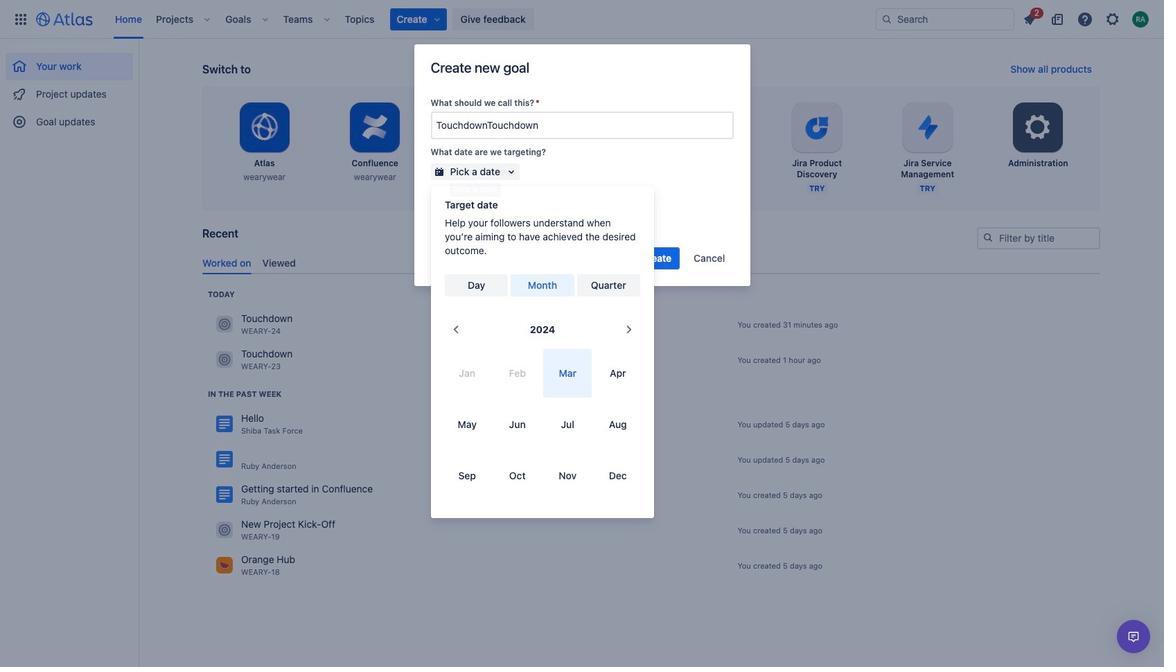 Task type: describe. For each thing, give the bounding box(es) containing it.
top element
[[8, 0, 876, 38]]

search image
[[983, 232, 994, 243]]

2 townsquare image from the top
[[216, 522, 233, 539]]

3 confluence image from the top
[[216, 487, 233, 503]]

1 confluence image from the top
[[216, 416, 233, 433]]

settings image
[[1022, 111, 1055, 144]]

see next year image
[[621, 322, 638, 338]]

1 townsquare image from the top
[[216, 316, 233, 333]]



Task type: vqa. For each thing, say whether or not it's contained in the screenshot.
See Next Year icon
yes



Task type: locate. For each thing, give the bounding box(es) containing it.
0 vertical spatial heading
[[208, 289, 235, 300]]

confluence image
[[216, 416, 233, 433], [216, 451, 233, 468], [216, 487, 233, 503]]

2 vertical spatial confluence image
[[216, 487, 233, 503]]

see previous year image
[[448, 322, 464, 338]]

0 vertical spatial townsquare image
[[216, 352, 233, 368]]

tab list
[[197, 251, 1106, 274]]

1 vertical spatial confluence image
[[216, 451, 233, 468]]

townsquare image
[[216, 352, 233, 368], [216, 522, 233, 539]]

Search field
[[876, 8, 1015, 30]]

help image
[[1077, 11, 1094, 27]]

1 heading from the top
[[208, 289, 235, 300]]

0 vertical spatial confluence image
[[216, 416, 233, 433]]

1 vertical spatial heading
[[208, 389, 282, 400]]

1 vertical spatial townsquare image
[[216, 522, 233, 539]]

2 confluence image from the top
[[216, 451, 233, 468]]

tooltip
[[450, 183, 501, 197]]

1 townsquare image from the top
[[216, 352, 233, 368]]

banner
[[0, 0, 1164, 39]]

heading
[[208, 289, 235, 300], [208, 389, 282, 400]]

2 heading from the top
[[208, 389, 282, 400]]

1 vertical spatial townsquare image
[[216, 557, 233, 574]]

None search field
[[876, 8, 1015, 30]]

None field
[[432, 113, 732, 138]]

2 townsquare image from the top
[[216, 557, 233, 574]]

search image
[[882, 14, 893, 25]]

group
[[6, 39, 133, 140]]

Filter by title field
[[979, 229, 1099, 248]]

0 vertical spatial townsquare image
[[216, 316, 233, 333]]

townsquare image
[[216, 316, 233, 333], [216, 557, 233, 574]]



